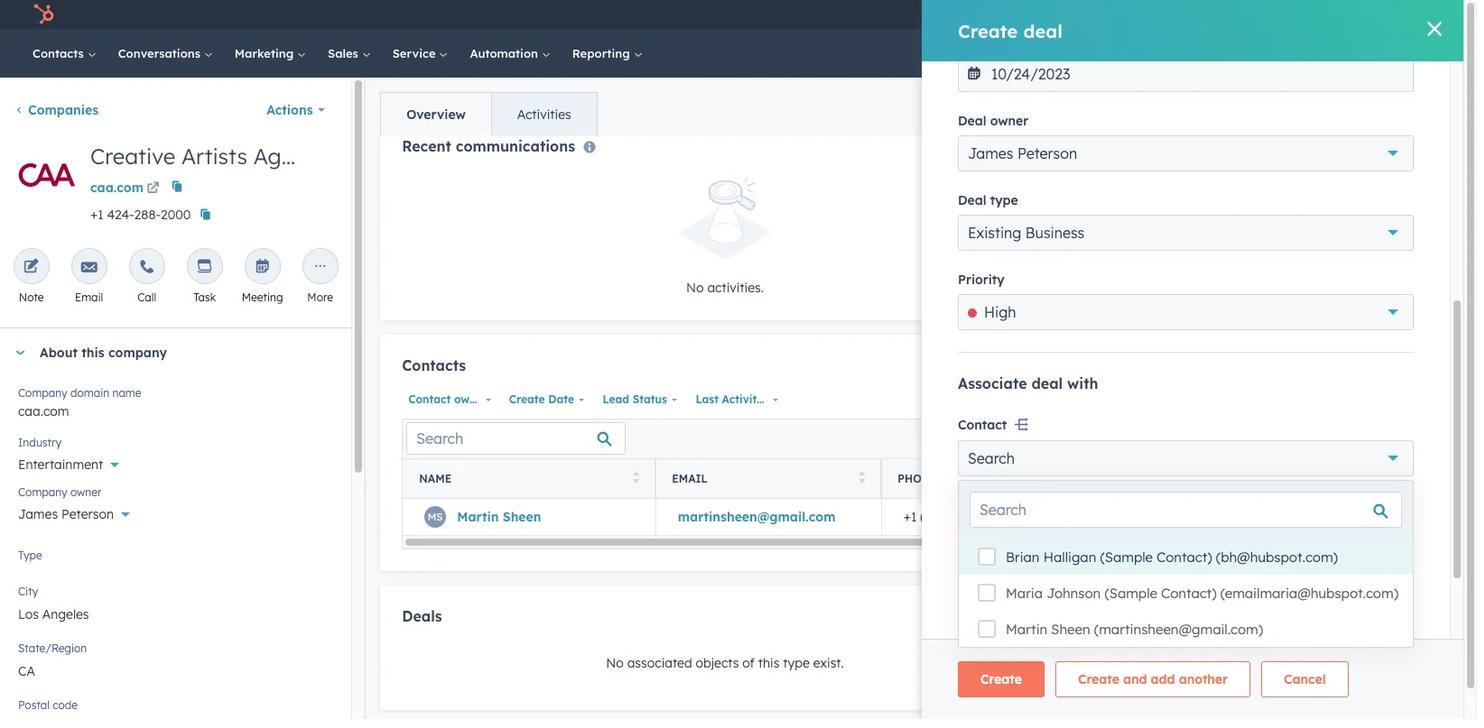 Task type: locate. For each thing, give the bounding box(es) containing it.
caret image inside about this company dropdown button
[[14, 351, 25, 355]]

collect
[[1117, 584, 1158, 600]]

Search search field
[[407, 423, 626, 456]]

with inside track the revenue opportunities associated with this record.
[[1378, 347, 1403, 363]]

1 horizontal spatial owner
[[454, 393, 488, 406]]

caa.com up industry
[[18, 404, 69, 420]]

2 add button from the top
[[988, 608, 1049, 632]]

state/region
[[18, 642, 87, 656]]

payments
[[1222, 584, 1281, 600], [1267, 646, 1318, 659]]

+ for track the revenue opportunities associated with this record.
[[1396, 308, 1404, 324]]

1 vertical spatial company
[[1117, 605, 1173, 622]]

view associated contacts
[[1117, 250, 1278, 266]]

2 + add button from the top
[[1396, 305, 1433, 327]]

2 record. from the top
[[1117, 487, 1158, 503]]

company inside about this company dropdown button
[[108, 345, 167, 361]]

1 horizontal spatial caa.com
[[90, 180, 144, 196]]

owner up peterson
[[70, 486, 102, 500]]

0 horizontal spatial creative
[[90, 143, 175, 170]]

navigation containing overview
[[381, 92, 598, 137]]

actions button
[[255, 92, 337, 128]]

associated inside track the customer requests associated with this record.
[[1289, 465, 1354, 482]]

set up payments link
[[1216, 639, 1334, 668]]

with inside collect and track payments associated with this company using hubspot payments.
[[1353, 584, 1378, 600]]

0 horizontal spatial +1 (223) 555-1235
[[904, 509, 1007, 526]]

+ add button for track the revenue opportunities associated with this record.
[[1396, 305, 1433, 327]]

0 vertical spatial + add
[[1396, 94, 1433, 110]]

1 horizontal spatial +1
[[904, 509, 917, 526]]

track inside track the customer requests associated with this record.
[[1117, 465, 1149, 482]]

1 vertical spatial record.
[[1117, 487, 1158, 503]]

no for no associated objects of this type exist.
[[606, 656, 624, 672]]

peterson
[[61, 507, 114, 523]]

1 company from the top
[[18, 387, 67, 400]]

1 horizontal spatial date
[[767, 393, 793, 406]]

task
[[193, 291, 216, 304]]

overview link
[[381, 93, 491, 136]]

(0) for tickets (0)
[[1188, 426, 1206, 443]]

number
[[941, 473, 989, 486]]

this inside track the customer requests associated with this record.
[[1386, 465, 1407, 482]]

contact
[[409, 393, 451, 406]]

caa.com up '424-'
[[90, 180, 144, 196]]

press to sort. image
[[859, 472, 866, 485]]

navigation
[[381, 92, 598, 137]]

1 horizontal spatial caret image
[[1114, 551, 1124, 555]]

2 + from the top
[[1396, 308, 1404, 324]]

0 vertical spatial + add button
[[1396, 91, 1433, 113]]

no
[[687, 280, 704, 296], [606, 656, 624, 672]]

0 vertical spatial email
[[75, 291, 103, 304]]

1 vertical spatial (0)
[[1205, 545, 1223, 561]]

3 + add button from the top
[[1396, 424, 1433, 445]]

2 press to sort. element from the left
[[859, 472, 866, 487]]

1235 down number
[[981, 509, 1007, 526]]

email down email icon
[[75, 291, 103, 304]]

(1)
[[1199, 94, 1215, 110]]

1 horizontal spatial email
[[672, 473, 708, 486]]

2 company from the top
[[18, 486, 67, 500]]

0 vertical spatial (0)
[[1188, 426, 1206, 443]]

press to sort. element left phone
[[859, 472, 866, 487]]

1 vertical spatial with
[[1358, 465, 1383, 482]]

(0) right tickets
[[1188, 426, 1206, 443]]

record. for track the customer requests associated with this record.
[[1117, 487, 1158, 503]]

record. down tickets
[[1117, 487, 1158, 503]]

1 vertical spatial caa.com
[[18, 404, 69, 420]]

0 horizontal spatial press to sort. element
[[633, 472, 640, 487]]

owner for company owner
[[70, 486, 102, 500]]

1 vertical spatial add button
[[988, 608, 1049, 632]]

0 vertical spatial payments
[[1222, 584, 1281, 600]]

objects
[[696, 656, 739, 672]]

upgrade
[[1010, 9, 1061, 23]]

associated inside track the revenue opportunities associated with this record.
[[1309, 347, 1374, 363]]

1 horizontal spatial +1 (223) 555-1235
[[1129, 208, 1238, 224]]

meeting
[[242, 291, 283, 304]]

marketing
[[235, 46, 297, 61]]

date right create
[[549, 393, 574, 406]]

menu
[[977, 0, 1443, 29]]

more image
[[312, 259, 328, 276]]

martin
[[457, 509, 499, 526]]

3 + from the top
[[1396, 426, 1404, 443]]

(0) inside 'dropdown button'
[[1205, 545, 1223, 561]]

(223)
[[1147, 208, 1178, 224], [921, 509, 950, 526]]

1 horizontal spatial press to sort. element
[[859, 472, 866, 487]]

0 vertical spatial no
[[687, 280, 704, 296]]

search image
[[1426, 47, 1439, 60]]

with for collect and track payments associated with this company using hubspot payments.
[[1353, 584, 1378, 600]]

company up name
[[108, 345, 167, 361]]

(0) up the 'track'
[[1205, 545, 1223, 561]]

0 vertical spatial owner
[[454, 393, 488, 406]]

1 vertical spatial + add button
[[1396, 305, 1433, 327]]

settings image
[[1192, 8, 1208, 24]]

owner right contact
[[454, 393, 488, 406]]

press to sort. element for email
[[859, 472, 866, 487]]

payments right up
[[1267, 646, 1318, 659]]

1 vertical spatial caret image
[[1114, 551, 1124, 555]]

notifications image
[[1222, 8, 1239, 24]]

create date button
[[503, 388, 589, 412]]

1 horizontal spatial 1235
[[1210, 208, 1238, 224]]

1 date from the left
[[549, 393, 574, 406]]

1 the from the top
[[1153, 347, 1172, 363]]

associated down +1 (223) 555-1235 button
[[1152, 250, 1220, 266]]

record. up tickets
[[1117, 369, 1158, 385]]

288-
[[134, 207, 161, 223]]

+1 (223) 555-1235 up view associated contacts
[[1129, 208, 1238, 224]]

reporting link
[[562, 29, 654, 78]]

0 vertical spatial contacts
[[33, 46, 87, 61]]

1235
[[1210, 208, 1238, 224], [981, 509, 1007, 526]]

creative
[[90, 143, 175, 170], [1173, 164, 1216, 178]]

postal code
[[18, 699, 78, 713]]

search button
[[1417, 38, 1448, 69]]

0 horizontal spatial artists
[[181, 143, 248, 170]]

press to sort. element
[[633, 472, 640, 487], [859, 472, 866, 487]]

0 horizontal spatial no
[[606, 656, 624, 672]]

email right press to sort. icon
[[672, 473, 708, 486]]

caret image left about
[[14, 351, 25, 355]]

company owner
[[18, 486, 102, 500]]

0 vertical spatial record.
[[1117, 369, 1158, 385]]

0 horizontal spatial (223)
[[921, 509, 950, 526]]

(223) down at
[[1147, 208, 1178, 224]]

1 vertical spatial owner
[[70, 486, 102, 500]]

424-
[[107, 207, 134, 223]]

0 horizontal spatial contacts
[[33, 46, 87, 61]]

associated inside collect and track payments associated with this company using hubspot payments.
[[1284, 584, 1349, 600]]

(0) inside dropdown button
[[1188, 426, 1206, 443]]

contact owner
[[409, 393, 488, 406]]

this inside track the revenue opportunities associated with this record.
[[1406, 347, 1427, 363]]

the inside track the revenue opportunities associated with this record.
[[1153, 347, 1172, 363]]

automation link
[[459, 29, 562, 78]]

activity
[[722, 393, 764, 406]]

+1 (223) 555-1235 button
[[1129, 205, 1238, 227]]

type
[[783, 656, 810, 672]]

sheen
[[503, 509, 542, 526]]

add
[[1408, 94, 1433, 110], [1408, 308, 1433, 324], [1016, 362, 1037, 375], [1408, 426, 1433, 443], [1016, 613, 1037, 626]]

1 vertical spatial 1235
[[981, 509, 1007, 526]]

track for track the customer requests associated with this record.
[[1117, 465, 1149, 482]]

0 vertical spatial 555-
[[1182, 208, 1210, 224]]

martin sheen link
[[457, 509, 542, 526]]

the inside track the customer requests associated with this record.
[[1153, 465, 1172, 482]]

1 horizontal spatial no
[[687, 280, 704, 296]]

0 horizontal spatial date
[[549, 393, 574, 406]]

reporting
[[573, 46, 634, 61]]

1 vertical spatial (223)
[[921, 509, 950, 526]]

company inside collect and track payments associated with this company using hubspot payments.
[[1117, 605, 1173, 622]]

2 date from the left
[[767, 393, 793, 406]]

activities
[[517, 107, 572, 123]]

1 horizontal spatial company
[[1117, 605, 1173, 622]]

james
[[18, 507, 58, 523]]

owner inside contact owner popup button
[[454, 393, 488, 406]]

with
[[1378, 347, 1403, 363], [1358, 465, 1383, 482], [1353, 584, 1378, 600]]

2 vertical spatial + add
[[1396, 426, 1433, 443]]

phone number
[[898, 473, 989, 486]]

caret image up collect
[[1114, 551, 1124, 555]]

1 vertical spatial + add
[[1396, 308, 1433, 324]]

2 vertical spatial with
[[1353, 584, 1378, 600]]

2 vertical spatial +
[[1396, 426, 1404, 443]]

+1 (223) 555-1235 down number
[[904, 509, 1007, 526]]

1 horizontal spatial creative
[[1173, 164, 1216, 178]]

contact owner button
[[402, 388, 496, 412]]

associated right opportunities
[[1309, 347, 1374, 363]]

1 track from the top
[[1117, 347, 1149, 363]]

1 horizontal spatial 555-
[[1182, 208, 1210, 224]]

company down collect
[[1117, 605, 1173, 622]]

0 horizontal spatial 555-
[[954, 509, 981, 526]]

company up james
[[18, 486, 67, 500]]

contacts
[[1224, 250, 1278, 266]]

0 horizontal spatial owner
[[70, 486, 102, 500]]

communications
[[456, 137, 575, 155]]

contacts (1) button
[[1099, 78, 1389, 126]]

0 vertical spatial with
[[1378, 347, 1403, 363]]

0 horizontal spatial 1235
[[981, 509, 1007, 526]]

press to sort. image
[[633, 472, 640, 485]]

automation
[[470, 46, 542, 61]]

+ add button
[[1396, 91, 1433, 113], [1396, 305, 1433, 327], [1396, 424, 1433, 445]]

company down about
[[18, 387, 67, 400]]

1 vertical spatial contacts
[[1139, 94, 1195, 110]]

1 vertical spatial email
[[672, 473, 708, 486]]

help button
[[1155, 0, 1185, 29]]

0 vertical spatial company
[[108, 345, 167, 361]]

1 add button from the top
[[988, 357, 1049, 381]]

overview
[[407, 107, 466, 123]]

the for revenue
[[1153, 347, 1172, 363]]

0 vertical spatial add button
[[988, 357, 1049, 381]]

the for customer
[[1153, 465, 1172, 482]]

agency down the 'contacts (1)' dropdown button
[[1255, 164, 1293, 178]]

0 horizontal spatial caret image
[[14, 351, 25, 355]]

the left revenue
[[1153, 347, 1172, 363]]

marketing link
[[224, 29, 317, 78]]

associated right "requests"
[[1289, 465, 1354, 482]]

1 record. from the top
[[1117, 369, 1158, 385]]

up
[[1251, 646, 1264, 659]]

contacts inside dropdown button
[[1139, 94, 1195, 110]]

1 vertical spatial no
[[606, 656, 624, 672]]

caret image
[[14, 351, 25, 355], [1114, 551, 1124, 555]]

calling icon image
[[1086, 7, 1102, 23]]

record.
[[1117, 369, 1158, 385], [1117, 487, 1158, 503]]

notifications button
[[1215, 0, 1246, 29]]

record. inside track the revenue opportunities associated with this record.
[[1117, 369, 1158, 385]]

associated up payments.
[[1284, 584, 1349, 600]]

create date
[[509, 393, 574, 406]]

this inside collect and track payments associated with this company using hubspot payments.
[[1382, 584, 1403, 600]]

0 horizontal spatial +1
[[90, 207, 104, 223]]

email
[[75, 291, 103, 304], [672, 473, 708, 486]]

1 vertical spatial +
[[1396, 308, 1404, 324]]

company inside company domain name caa.com
[[18, 387, 67, 400]]

1 vertical spatial track
[[1117, 465, 1149, 482]]

+ for track the customer requests associated with this record.
[[1396, 426, 1404, 443]]

with inside track the customer requests associated with this record.
[[1358, 465, 1383, 482]]

(0) for payments (0)
[[1205, 545, 1223, 561]]

2 vertical spatial contacts
[[402, 357, 466, 375]]

Postal code text field
[[18, 710, 334, 720]]

0 vertical spatial +
[[1396, 94, 1404, 110]]

date right activity
[[767, 393, 793, 406]]

1 press to sort. element from the left
[[633, 472, 640, 487]]

2 track from the top
[[1117, 465, 1149, 482]]

+1 up view
[[1129, 208, 1143, 224]]

track the revenue opportunities associated with this record.
[[1117, 347, 1427, 385]]

track down tickets
[[1117, 465, 1149, 482]]

this
[[82, 345, 105, 361], [1406, 347, 1427, 363], [1386, 465, 1407, 482], [1382, 584, 1403, 600], [759, 656, 780, 672]]

contacts up contact
[[402, 357, 466, 375]]

postal
[[18, 699, 50, 713]]

0 horizontal spatial company
[[108, 345, 167, 361]]

track inside track the revenue opportunities associated with this record.
[[1117, 347, 1149, 363]]

call
[[137, 291, 156, 304]]

artists up 2000
[[181, 143, 248, 170]]

contacts left the (1) on the top
[[1139, 94, 1195, 110]]

recent communications
[[402, 137, 575, 155]]

3 + add from the top
[[1396, 426, 1433, 443]]

no inside 'alert'
[[687, 280, 704, 296]]

1 vertical spatial company
[[18, 486, 67, 500]]

company
[[108, 345, 167, 361], [1117, 605, 1173, 622]]

(223) down phone number
[[921, 509, 950, 526]]

0 vertical spatial 1235
[[1210, 208, 1238, 224]]

1 horizontal spatial (223)
[[1147, 208, 1178, 224]]

0 vertical spatial company
[[18, 387, 67, 400]]

0 horizontal spatial caa.com
[[18, 404, 69, 420]]

associated for payments
[[1284, 584, 1349, 600]]

of
[[743, 656, 755, 672]]

0 vertical spatial (223)
[[1147, 208, 1178, 224]]

meeting image
[[254, 259, 271, 276]]

2 the from the top
[[1153, 465, 1172, 482]]

1 vertical spatial 555-
[[954, 509, 981, 526]]

Search HubSpot search field
[[1211, 38, 1432, 69]]

2 + add from the top
[[1396, 308, 1433, 324]]

2 horizontal spatial +1
[[1129, 208, 1143, 224]]

0 vertical spatial caret image
[[14, 351, 25, 355]]

link opens in a new window image
[[147, 182, 159, 196]]

2 vertical spatial + add button
[[1396, 424, 1433, 445]]

555- down number
[[954, 509, 981, 526]]

0 vertical spatial the
[[1153, 347, 1172, 363]]

1 horizontal spatial agency
[[1255, 164, 1293, 178]]

industry
[[18, 436, 62, 450]]

add button
[[988, 357, 1049, 381], [988, 608, 1049, 632]]

record. inside track the customer requests associated with this record.
[[1117, 487, 1158, 503]]

help image
[[1162, 8, 1178, 24]]

artists up +1 (223) 555-1235 button
[[1219, 164, 1252, 178]]

contacts down 'hubspot' 'link'
[[33, 46, 87, 61]]

0 vertical spatial caa.com
[[90, 180, 144, 196]]

owner
[[454, 393, 488, 406], [70, 486, 102, 500]]

creative right at
[[1173, 164, 1216, 178]]

555- up view associated contacts
[[1182, 208, 1210, 224]]

payments up hubspot
[[1222, 584, 1281, 600]]

1 + add button from the top
[[1396, 91, 1433, 113]]

creative up caa.com link
[[90, 143, 175, 170]]

track left revenue
[[1117, 347, 1149, 363]]

0 vertical spatial track
[[1117, 347, 1149, 363]]

associated
[[1152, 250, 1220, 266], [1309, 347, 1374, 363], [1289, 465, 1354, 482], [1284, 584, 1349, 600], [628, 656, 693, 672]]

1 vertical spatial the
[[1153, 465, 1172, 482]]

press to sort. element down the lead status popup button
[[633, 472, 640, 487]]

+1 down phone
[[904, 509, 917, 526]]

caret image inside payments (0) 'dropdown button'
[[1114, 551, 1124, 555]]

with for track the revenue opportunities associated with this record.
[[1378, 347, 1403, 363]]

agency down actions
[[254, 143, 329, 170]]

+1
[[90, 207, 104, 223], [1129, 208, 1143, 224], [904, 509, 917, 526]]

+
[[1396, 94, 1404, 110], [1396, 308, 1404, 324], [1396, 426, 1404, 443]]

1235 down "actor at creative artists agency"
[[1210, 208, 1238, 224]]

the down tickets
[[1153, 465, 1172, 482]]

+1 left '424-'
[[90, 207, 104, 223]]

actor
[[1129, 164, 1156, 178]]

2 horizontal spatial contacts
[[1139, 94, 1195, 110]]

+1 inside button
[[1129, 208, 1143, 224]]

menu containing provation design studio
[[977, 0, 1443, 29]]

caret image for about this company
[[14, 351, 25, 355]]



Task type: describe. For each thing, give the bounding box(es) containing it.
caa.com link
[[90, 173, 163, 201]]

about this company
[[40, 345, 167, 361]]

companies
[[28, 102, 99, 118]]

add button for deals
[[988, 608, 1049, 632]]

associated inside "link"
[[1152, 250, 1220, 266]]

contacts for the contacts link
[[33, 46, 87, 61]]

payments inside collect and track payments associated with this company using hubspot payments.
[[1222, 584, 1281, 600]]

entertainment button
[[18, 447, 334, 477]]

entertainment
[[18, 457, 103, 473]]

company for company owner
[[18, 486, 67, 500]]

revenue
[[1175, 347, 1222, 363]]

City text field
[[18, 596, 334, 632]]

customer
[[1175, 465, 1231, 482]]

payments
[[1139, 545, 1202, 561]]

calling icon button
[[1079, 3, 1109, 26]]

design
[[1337, 7, 1375, 22]]

domain
[[70, 387, 109, 400]]

payments (0) button
[[1099, 528, 1426, 577]]

set up payments
[[1232, 646, 1318, 659]]

record. for track the revenue opportunities associated with this record.
[[1117, 369, 1158, 385]]

at
[[1159, 164, 1170, 178]]

company domain name caa.com
[[18, 387, 141, 420]]

james peterson image
[[1260, 6, 1277, 23]]

State/Region text field
[[18, 653, 334, 689]]

studio
[[1378, 7, 1414, 22]]

this for track the customer requests associated with this record.
[[1386, 465, 1407, 482]]

activities.
[[708, 280, 764, 296]]

exist.
[[814, 656, 844, 672]]

tickets (0) button
[[1099, 410, 1389, 459]]

city
[[18, 585, 38, 599]]

add button for contacts
[[988, 357, 1049, 381]]

task image
[[197, 259, 213, 276]]

2000
[[161, 207, 191, 223]]

press to sort. element for name
[[633, 472, 640, 487]]

call image
[[139, 259, 155, 276]]

(223) inside button
[[1147, 208, 1178, 224]]

lead
[[603, 393, 630, 406]]

contacts for contacts (1)
[[1139, 94, 1195, 110]]

actor at creative artists agency
[[1129, 164, 1293, 178]]

service
[[393, 46, 439, 61]]

no for no activities.
[[687, 280, 704, 296]]

no activities.
[[687, 280, 764, 296]]

martin sheen
[[457, 509, 542, 526]]

edit button
[[14, 143, 79, 214]]

upgrade image
[[990, 8, 1006, 24]]

hubspot link
[[22, 4, 68, 25]]

1 vertical spatial +1 (223) 555-1235
[[904, 509, 1007, 526]]

this for track the revenue opportunities associated with this record.
[[1406, 347, 1427, 363]]

tickets
[[1139, 426, 1184, 443]]

0 vertical spatial +1 (223) 555-1235
[[1129, 208, 1238, 224]]

using
[[1177, 605, 1208, 622]]

1 horizontal spatial contacts
[[402, 357, 466, 375]]

provation design studio button
[[1249, 0, 1441, 29]]

caret image for payments (0)
[[1114, 551, 1124, 555]]

this for collect and track payments associated with this company using hubspot payments.
[[1382, 584, 1403, 600]]

payments.
[[1268, 605, 1330, 622]]

0 horizontal spatial agency
[[254, 143, 329, 170]]

1235 inside +1 (223) 555-1235 button
[[1210, 208, 1238, 224]]

phone
[[898, 473, 938, 486]]

creative artists agency
[[90, 143, 329, 170]]

settings link
[[1189, 5, 1212, 24]]

about this company button
[[0, 329, 334, 378]]

last activity date button
[[690, 388, 793, 412]]

owner for contact owner
[[454, 393, 488, 406]]

sales
[[328, 46, 362, 61]]

1 + from the top
[[1396, 94, 1404, 110]]

caa.com inside company domain name caa.com
[[18, 404, 69, 420]]

actions
[[267, 102, 313, 118]]

+ add for track the revenue opportunities associated with this record.
[[1396, 308, 1433, 324]]

set
[[1232, 646, 1248, 659]]

link opens in a new window image
[[147, 179, 159, 201]]

more
[[307, 291, 333, 304]]

create
[[509, 393, 545, 406]]

track the customer requests associated with this record.
[[1117, 465, 1407, 503]]

last activity date
[[696, 393, 793, 406]]

code
[[53, 699, 78, 713]]

no associated objects of this type exist.
[[606, 656, 844, 672]]

associated for requests
[[1289, 465, 1354, 482]]

1 horizontal spatial artists
[[1219, 164, 1252, 178]]

lead status
[[603, 393, 668, 406]]

track for track the revenue opportunities associated with this record.
[[1117, 347, 1149, 363]]

email image
[[81, 259, 97, 276]]

1 + add from the top
[[1396, 94, 1433, 110]]

james peterson
[[18, 507, 114, 523]]

and
[[1161, 584, 1184, 600]]

1 vertical spatial payments
[[1267, 646, 1318, 659]]

conversations link
[[107, 29, 224, 78]]

associated left objects
[[628, 656, 693, 672]]

this inside dropdown button
[[82, 345, 105, 361]]

contacts link
[[22, 29, 107, 78]]

james peterson button
[[18, 497, 334, 527]]

service link
[[382, 29, 459, 78]]

+1 424-288-2000
[[90, 207, 191, 223]]

company for company domain name caa.com
[[18, 387, 67, 400]]

tickets (0)
[[1139, 426, 1206, 443]]

no activities. alert
[[402, 177, 1049, 299]]

type
[[18, 549, 42, 563]]

+ add for track the customer requests associated with this record.
[[1396, 426, 1433, 443]]

martinsheen@gmail.com link
[[678, 509, 836, 526]]

0 horizontal spatial email
[[75, 291, 103, 304]]

payments (0)
[[1139, 545, 1223, 561]]

last
[[696, 393, 719, 406]]

hubspot image
[[33, 4, 54, 25]]

requests
[[1235, 465, 1285, 482]]

associated for opportunities
[[1309, 347, 1374, 363]]

note image
[[23, 259, 39, 276]]

martinsheen@gmail.com
[[678, 509, 836, 526]]

name
[[419, 473, 452, 486]]

name
[[112, 387, 141, 400]]

with for track the customer requests associated with this record.
[[1358, 465, 1383, 482]]

hubspot
[[1212, 605, 1265, 622]]

about
[[40, 345, 78, 361]]

view associated contacts link
[[1117, 248, 1278, 269]]

555- inside button
[[1182, 208, 1210, 224]]

note
[[19, 291, 44, 304]]

provation design studio
[[1280, 7, 1414, 22]]

marketplaces image
[[1124, 8, 1140, 24]]

+ add button for track the customer requests associated with this record.
[[1396, 424, 1433, 445]]

recent
[[402, 137, 452, 155]]



Task type: vqa. For each thing, say whether or not it's contained in the screenshot.
Studio
yes



